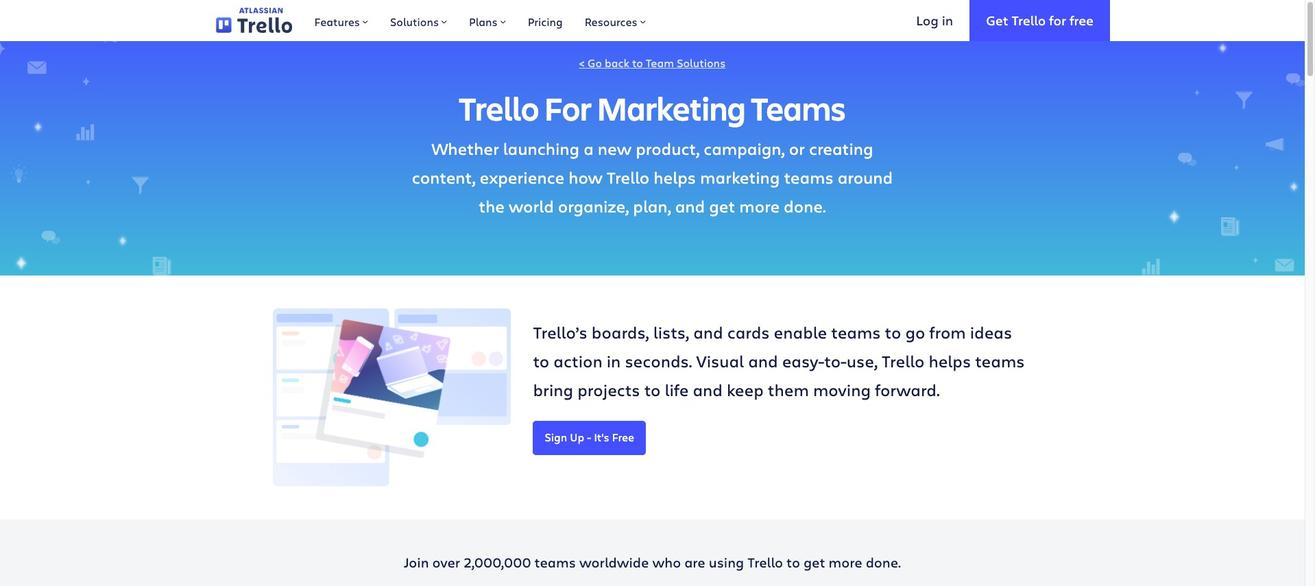 Task type: vqa. For each thing, say whether or not it's contained in the screenshot.
the bottommost Solutions
yes



Task type: locate. For each thing, give the bounding box(es) containing it.
solutions inside dropdown button
[[390, 14, 439, 29]]

2,000,000
[[464, 553, 531, 571]]

to up the bring
[[533, 349, 549, 372]]

more
[[739, 195, 780, 217], [829, 553, 862, 571]]

go
[[905, 321, 925, 343]]

who
[[652, 553, 681, 571]]

trello up forward.
[[882, 349, 924, 372]]

join
[[404, 553, 429, 571]]

in right log
[[942, 11, 953, 29]]

0 horizontal spatial get
[[709, 195, 735, 217]]

trello up whether at the left of the page
[[459, 86, 539, 130]]

in inside trello's boards, lists, and cards enable teams to go from ideas to action in seconds. visual and easy-to-use, trello helps teams bring projects to life and keep them moving forward.
[[607, 349, 621, 372]]

it's
[[594, 430, 609, 444]]

pricing
[[528, 14, 563, 29]]

<
[[579, 56, 585, 70]]

1 vertical spatial more
[[829, 553, 862, 571]]

trello
[[1012, 11, 1046, 29], [459, 86, 539, 130], [607, 166, 649, 189], [882, 349, 924, 372], [747, 553, 783, 571]]

in
[[942, 11, 953, 29], [607, 349, 621, 372]]

marketing
[[700, 166, 780, 189]]

organize,
[[558, 195, 629, 217]]

content,
[[412, 166, 475, 189]]

teams down or
[[784, 166, 833, 189]]

action
[[553, 349, 602, 372]]

0 horizontal spatial in
[[607, 349, 621, 372]]

sign up - it's free link
[[533, 421, 646, 455]]

teams right 2,000,000
[[535, 553, 576, 571]]

experience
[[480, 166, 564, 189]]

or
[[789, 137, 805, 160]]

helps down product,
[[654, 166, 696, 189]]

and right the life
[[693, 378, 723, 401]]

free
[[612, 430, 634, 444]]

0 horizontal spatial solutions
[[390, 14, 439, 29]]

0 vertical spatial helps
[[654, 166, 696, 189]]

product,
[[636, 137, 699, 160]]

log
[[916, 11, 938, 29]]

get trello for free
[[986, 11, 1094, 29]]

bring
[[533, 378, 573, 401]]

and inside whether launching a new product, campaign, or creating content, experience how trello helps marketing teams around the world organize, plan, and get more done.
[[675, 195, 705, 217]]

forward.
[[875, 378, 940, 401]]

trello left the for
[[1012, 11, 1046, 29]]

and
[[675, 195, 705, 217], [693, 321, 723, 343], [748, 349, 778, 372], [693, 378, 723, 401]]

campaign,
[[704, 137, 785, 160]]

go
[[588, 56, 602, 70]]

and down cards
[[748, 349, 778, 372]]

helps down from
[[929, 349, 971, 372]]

0 vertical spatial more
[[739, 195, 780, 217]]

features button
[[303, 0, 379, 41]]

trello inside trello's boards, lists, and cards enable teams to go from ideas to action in seconds. visual and easy-to-use, trello helps teams bring projects to life and keep them moving forward.
[[882, 349, 924, 372]]

in up projects
[[607, 349, 621, 372]]

1 horizontal spatial helps
[[929, 349, 971, 372]]

trello down the new
[[607, 166, 649, 189]]

solutions
[[390, 14, 439, 29], [677, 56, 726, 70]]

plans
[[469, 14, 498, 29]]

to-
[[824, 349, 847, 372]]

1 vertical spatial helps
[[929, 349, 971, 372]]

world
[[509, 195, 554, 217]]

to left go
[[885, 321, 901, 343]]

and right the plan,
[[675, 195, 705, 217]]

1 horizontal spatial solutions
[[677, 56, 726, 70]]

1 vertical spatial in
[[607, 349, 621, 372]]

using
[[709, 553, 744, 571]]

projects
[[577, 378, 640, 401]]

get
[[709, 195, 735, 217], [804, 553, 825, 571]]

the
[[479, 195, 505, 217]]

how
[[569, 166, 603, 189]]

in inside "log in" link
[[942, 11, 953, 29]]

done.
[[784, 195, 826, 217], [866, 553, 901, 571]]

seconds.
[[625, 349, 692, 372]]

1 horizontal spatial done.
[[866, 553, 901, 571]]

0 vertical spatial solutions
[[390, 14, 439, 29]]

1 vertical spatial get
[[804, 553, 825, 571]]

0 horizontal spatial helps
[[654, 166, 696, 189]]

0 vertical spatial in
[[942, 11, 953, 29]]

0 vertical spatial done.
[[784, 195, 826, 217]]

< go back to team solutions
[[579, 56, 726, 70]]

ideas
[[970, 321, 1012, 343]]

launching
[[503, 137, 579, 160]]

features
[[314, 14, 360, 29]]

0 horizontal spatial done.
[[784, 195, 826, 217]]

0 vertical spatial get
[[709, 195, 735, 217]]

trello's
[[533, 321, 587, 343]]

are
[[684, 553, 705, 571]]

use,
[[847, 349, 878, 372]]

trello for marketing teams
[[459, 86, 846, 130]]

0 horizontal spatial more
[[739, 195, 780, 217]]

1 horizontal spatial more
[[829, 553, 862, 571]]

whether launching a new product, campaign, or creating content, experience how trello helps marketing teams around the world organize, plan, and get more done.
[[412, 137, 893, 217]]

join over 2,000,000 teams worldwide who are using trello to get more done.
[[404, 553, 901, 571]]

them
[[768, 378, 809, 401]]

to
[[632, 56, 643, 70], [885, 321, 901, 343], [533, 349, 549, 372], [644, 378, 661, 401], [786, 553, 800, 571]]

teams
[[751, 86, 846, 130]]

teams inside whether launching a new product, campaign, or creating content, experience how trello helps marketing teams around the world organize, plan, and get more done.
[[784, 166, 833, 189]]

teams
[[784, 166, 833, 189], [831, 321, 881, 343], [975, 349, 1025, 372], [535, 553, 576, 571]]

more inside whether launching a new product, campaign, or creating content, experience how trello helps marketing teams around the world organize, plan, and get more done.
[[739, 195, 780, 217]]

creating
[[809, 137, 873, 160]]

over
[[432, 553, 460, 571]]

log in link
[[900, 0, 970, 41]]

log in
[[916, 11, 953, 29]]

for
[[1049, 11, 1066, 29]]

1 horizontal spatial in
[[942, 11, 953, 29]]

1 vertical spatial done.
[[866, 553, 901, 571]]

resources
[[585, 14, 637, 29]]

team
[[646, 56, 674, 70]]

easy-
[[782, 349, 824, 372]]

helps
[[654, 166, 696, 189], [929, 349, 971, 372]]



Task type: describe. For each thing, give the bounding box(es) containing it.
trello inside whether launching a new product, campaign, or creating content, experience how trello helps marketing teams around the world organize, plan, and get more done.
[[607, 166, 649, 189]]

keep
[[727, 378, 764, 401]]

cards
[[727, 321, 770, 343]]

to left the life
[[644, 378, 661, 401]]

new
[[598, 137, 632, 160]]

plan,
[[633, 195, 671, 217]]

lists,
[[653, 321, 689, 343]]

whether
[[432, 137, 499, 160]]

get
[[986, 11, 1008, 29]]

boards,
[[592, 321, 649, 343]]

pricing link
[[517, 0, 574, 41]]

sign up - it's free
[[545, 430, 634, 444]]

up
[[570, 430, 584, 444]]

for
[[544, 86, 591, 130]]

free
[[1069, 11, 1094, 29]]

done. inside whether launching a new product, campaign, or creating content, experience how trello helps marketing teams around the world organize, plan, and get more done.
[[784, 195, 826, 217]]

helps inside trello's boards, lists, and cards enable teams to go from ideas to action in seconds. visual and easy-to-use, trello helps teams bring projects to life and keep them moving forward.
[[929, 349, 971, 372]]

from
[[929, 321, 966, 343]]

resources button
[[574, 0, 657, 41]]

sign
[[545, 430, 567, 444]]

atlassian trello image
[[216, 8, 292, 33]]

plans button
[[458, 0, 517, 41]]

around
[[838, 166, 893, 189]]

1 horizontal spatial get
[[804, 553, 825, 571]]

moving
[[813, 378, 871, 401]]

trello's boards, lists, and cards enable teams to go from ideas to action in seconds. visual and easy-to-use, trello helps teams bring projects to life and keep them moving forward.
[[533, 321, 1025, 401]]

helps inside whether launching a new product, campaign, or creating content, experience how trello helps marketing teams around the world organize, plan, and get more done.
[[654, 166, 696, 189]]

a
[[584, 137, 594, 160]]

trello right using
[[747, 553, 783, 571]]

and up visual at the right of the page
[[693, 321, 723, 343]]

solutions button
[[379, 0, 458, 41]]

1 vertical spatial solutions
[[677, 56, 726, 70]]

teams up "use,"
[[831, 321, 881, 343]]

get trello for free link
[[970, 0, 1110, 41]]

worldwide
[[579, 553, 649, 571]]

to right back on the left top of page
[[632, 56, 643, 70]]

back
[[605, 56, 629, 70]]

teams down ideas
[[975, 349, 1025, 372]]

visual
[[696, 349, 744, 372]]

life
[[665, 378, 689, 401]]

marketing
[[597, 86, 746, 130]]

get inside whether launching a new product, campaign, or creating content, experience how trello helps marketing teams around the world organize, plan, and get more done.
[[709, 195, 735, 217]]

-
[[587, 430, 591, 444]]

< go back to team solutions link
[[579, 56, 726, 70]]

enable
[[774, 321, 827, 343]]

to right using
[[786, 553, 800, 571]]



